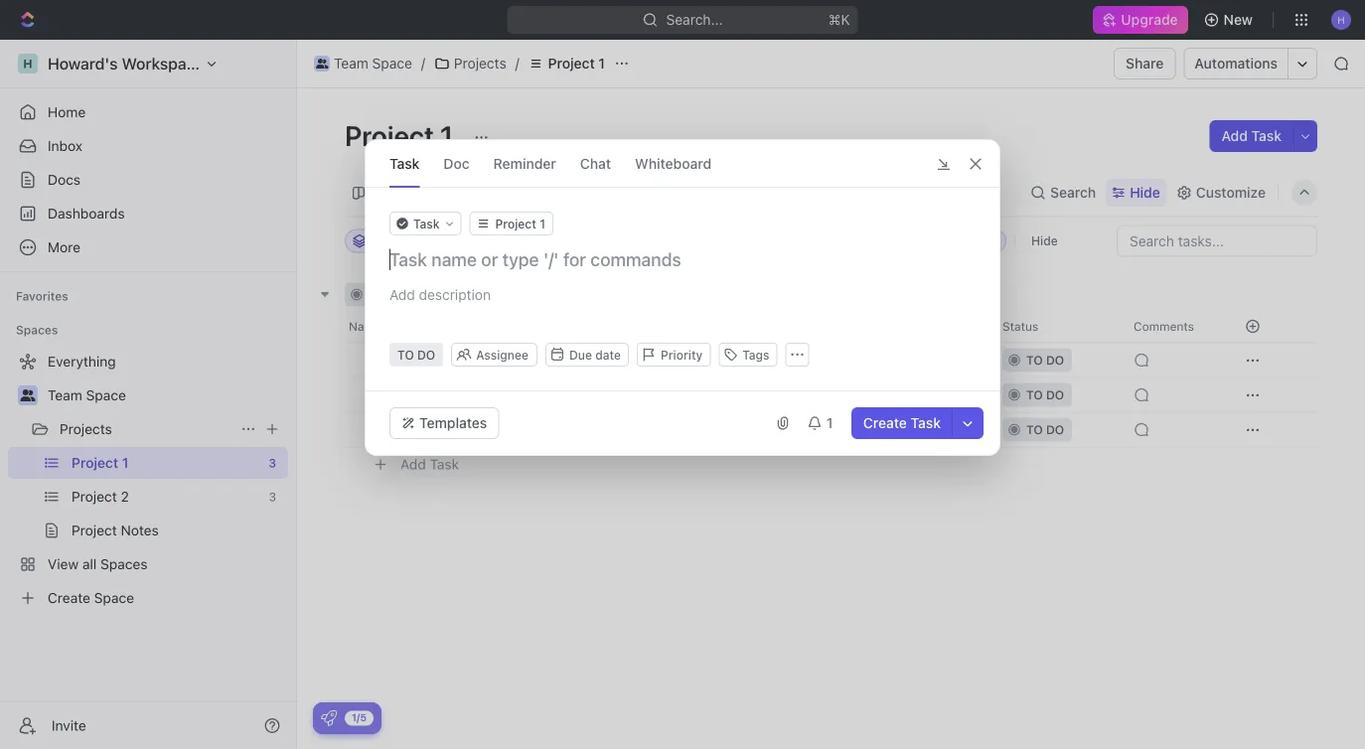 Task type: vqa. For each thing, say whether or not it's contained in the screenshot.
Gary Orlando's Workspace, , Element
no



Task type: describe. For each thing, give the bounding box(es) containing it.
task inside create task button
[[911, 415, 941, 431]]

1 vertical spatial 3
[[434, 421, 443, 438]]

upgrade link
[[1094, 6, 1188, 34]]

to inside dropdown button
[[398, 348, 414, 362]]

0 vertical spatial projects
[[454, 55, 507, 72]]

chat
[[580, 155, 611, 171]]

create task
[[863, 415, 941, 431]]

1 horizontal spatial add task
[[492, 288, 544, 302]]

user group image
[[20, 390, 35, 402]]

hide button
[[1106, 179, 1167, 207]]

due date button
[[546, 343, 629, 367]]

1 inside button
[[827, 415, 833, 431]]

‎task for ‎task 2
[[401, 387, 431, 403]]

0 vertical spatial team space link
[[309, 52, 417, 76]]

to do button
[[390, 343, 443, 367]]

search
[[1051, 184, 1096, 201]]

task inside task 3 link
[[401, 421, 431, 438]]

team inside tree
[[48, 387, 82, 403]]

tags button
[[719, 343, 778, 367]]

Task name or type '/' for commands text field
[[390, 247, 980, 271]]

do inside dropdown button
[[417, 348, 435, 362]]

add for top add task button
[[1222, 128, 1248, 144]]

templates button
[[390, 407, 499, 439]]

priority button
[[637, 343, 711, 367]]

tree inside sidebar navigation
[[8, 346, 288, 614]]

task 3 link
[[396, 415, 689, 444]]

inbox link
[[8, 130, 288, 162]]

0 vertical spatial to do
[[369, 288, 407, 302]]

favorites
[[16, 289, 68, 303]]

0 horizontal spatial team space link
[[48, 380, 284, 411]]

team space inside sidebar navigation
[[48, 387, 126, 403]]

create task button
[[852, 407, 953, 439]]

search button
[[1025, 179, 1102, 207]]

list
[[446, 184, 470, 201]]

user group image
[[316, 59, 328, 69]]

whiteboard
[[635, 155, 712, 171]]

2
[[434, 387, 443, 403]]

calendar
[[507, 184, 566, 201]]

to do inside 'to do' dropdown button
[[398, 348, 435, 362]]

table
[[676, 184, 712, 201]]

1/5
[[352, 712, 367, 724]]

0 horizontal spatial do
[[389, 288, 407, 302]]

templates
[[419, 415, 487, 431]]

2 vertical spatial add task button
[[392, 453, 467, 477]]

automations button
[[1185, 49, 1288, 79]]

1 horizontal spatial space
[[372, 55, 412, 72]]

task inside task dropdown button
[[413, 217, 440, 231]]

‎task 1 link
[[396, 346, 689, 375]]

tags
[[743, 348, 770, 362]]

due
[[569, 348, 592, 362]]

priority button
[[637, 343, 711, 367]]

projects inside tree
[[60, 421, 112, 437]]

space inside sidebar navigation
[[86, 387, 126, 403]]

task button
[[390, 212, 462, 236]]

add task for bottommost add task button
[[401, 456, 459, 473]]

automations
[[1195, 55, 1278, 72]]

board link
[[367, 179, 410, 207]]

create
[[863, 415, 907, 431]]

chat button
[[580, 140, 611, 187]]

add for bottommost add task button
[[401, 456, 426, 473]]

1 vertical spatial add task button
[[468, 283, 552, 307]]

2 / from the left
[[515, 55, 519, 72]]

spaces
[[16, 323, 58, 337]]

search...
[[666, 11, 723, 28]]

project 1 link
[[523, 52, 610, 76]]

gantt link
[[599, 179, 639, 207]]

project 1 inside project 1 link
[[548, 55, 605, 72]]

doc button
[[444, 140, 470, 187]]



Task type: locate. For each thing, give the bounding box(es) containing it.
favorites button
[[8, 284, 76, 308]]

add task up customize
[[1222, 128, 1282, 144]]

‎task 2 link
[[396, 381, 689, 409]]

1 horizontal spatial hide
[[1130, 184, 1161, 201]]

sidebar navigation
[[0, 40, 297, 749]]

1 horizontal spatial project
[[548, 55, 595, 72]]

⌘k
[[829, 11, 850, 28]]

task
[[1252, 128, 1282, 144], [390, 155, 420, 171], [413, 217, 440, 231], [518, 288, 544, 302], [911, 415, 941, 431], [401, 421, 431, 438], [430, 456, 459, 473]]

team
[[334, 55, 369, 72], [48, 387, 82, 403]]

0 vertical spatial team
[[334, 55, 369, 72]]

whiteboard button
[[635, 140, 712, 187]]

project 1
[[548, 55, 605, 72], [345, 119, 459, 152]]

reminder
[[494, 155, 556, 171]]

1 vertical spatial to do
[[398, 348, 435, 362]]

add task down task 3
[[401, 456, 459, 473]]

1 vertical spatial team space
[[48, 387, 126, 403]]

0 vertical spatial to
[[369, 288, 385, 302]]

3 down "2"
[[434, 421, 443, 438]]

2 ‎task from the top
[[401, 387, 431, 403]]

upgrade
[[1121, 11, 1178, 28]]

0 vertical spatial hide
[[1130, 184, 1161, 201]]

hide
[[1130, 184, 1161, 201], [1032, 234, 1058, 248]]

add task button down task 3
[[392, 453, 467, 477]]

0 vertical spatial 3
[[429, 288, 437, 302]]

0 vertical spatial add
[[1222, 128, 1248, 144]]

projects link inside tree
[[60, 413, 233, 445]]

add
[[1222, 128, 1248, 144], [492, 288, 515, 302], [401, 456, 426, 473]]

/
[[421, 55, 425, 72], [515, 55, 519, 72]]

1 vertical spatial project 1
[[345, 119, 459, 152]]

2 vertical spatial add
[[401, 456, 426, 473]]

customize
[[1196, 184, 1266, 201]]

tree
[[8, 346, 288, 614]]

hide down search 'button'
[[1032, 234, 1058, 248]]

1 horizontal spatial team
[[334, 55, 369, 72]]

0 horizontal spatial project 1
[[345, 119, 459, 152]]

0 vertical spatial project 1
[[548, 55, 605, 72]]

invite
[[52, 718, 86, 734]]

onboarding checklist button element
[[321, 711, 337, 726]]

add up customize
[[1222, 128, 1248, 144]]

1 button
[[799, 407, 844, 439]]

1 vertical spatial do
[[417, 348, 435, 362]]

hide right search
[[1130, 184, 1161, 201]]

‎task for ‎task 1
[[401, 352, 431, 368]]

0 horizontal spatial add task
[[401, 456, 459, 473]]

0 vertical spatial project
[[548, 55, 595, 72]]

projects
[[454, 55, 507, 72], [60, 421, 112, 437]]

team space right user group icon
[[48, 387, 126, 403]]

0 horizontal spatial hide
[[1032, 234, 1058, 248]]

add task
[[1222, 128, 1282, 144], [492, 288, 544, 302], [401, 456, 459, 473]]

1 horizontal spatial team space
[[334, 55, 412, 72]]

0 vertical spatial team space
[[334, 55, 412, 72]]

task 3
[[401, 421, 443, 438]]

new button
[[1196, 4, 1265, 36]]

project inside project 1 link
[[548, 55, 595, 72]]

date
[[595, 348, 621, 362]]

add task button up assignee
[[468, 283, 552, 307]]

to do up 'to do' dropdown button
[[369, 288, 407, 302]]

team space right user group image
[[334, 55, 412, 72]]

0 horizontal spatial projects
[[60, 421, 112, 437]]

2 horizontal spatial add
[[1222, 128, 1248, 144]]

hide inside dropdown button
[[1130, 184, 1161, 201]]

‎task inside "link"
[[401, 352, 431, 368]]

new
[[1224, 11, 1253, 28]]

3 up 'to do' dropdown button
[[429, 288, 437, 302]]

1 inside "link"
[[434, 352, 441, 368]]

1 vertical spatial projects link
[[60, 413, 233, 445]]

customize button
[[1171, 179, 1272, 207]]

0 horizontal spatial /
[[421, 55, 425, 72]]

space
[[372, 55, 412, 72], [86, 387, 126, 403]]

onboarding checklist button image
[[321, 711, 337, 726]]

inbox
[[48, 138, 83, 154]]

1 vertical spatial projects
[[60, 421, 112, 437]]

0 vertical spatial add task button
[[1210, 120, 1294, 152]]

1 vertical spatial ‎task
[[401, 387, 431, 403]]

assignee
[[476, 348, 529, 362]]

do
[[389, 288, 407, 302], [417, 348, 435, 362]]

0 vertical spatial ‎task
[[401, 352, 431, 368]]

1
[[599, 55, 605, 72], [440, 119, 454, 152], [434, 352, 441, 368], [827, 415, 833, 431]]

‎task
[[401, 352, 431, 368], [401, 387, 431, 403]]

1 button
[[799, 407, 844, 439]]

0 horizontal spatial projects link
[[60, 413, 233, 445]]

add up assignee
[[492, 288, 515, 302]]

dashboards
[[48, 205, 125, 222]]

0 vertical spatial projects link
[[429, 52, 511, 76]]

1 vertical spatial project
[[345, 119, 434, 152]]

team right user group image
[[334, 55, 369, 72]]

dialog
[[365, 139, 1001, 456]]

1 horizontal spatial team space link
[[309, 52, 417, 76]]

1 horizontal spatial add
[[492, 288, 515, 302]]

add task for top add task button
[[1222, 128, 1282, 144]]

task button
[[390, 140, 420, 187]]

1 vertical spatial team space link
[[48, 380, 284, 411]]

0 vertical spatial do
[[389, 288, 407, 302]]

team space link
[[309, 52, 417, 76], [48, 380, 284, 411]]

due date
[[569, 348, 621, 362]]

list link
[[442, 179, 470, 207]]

project
[[548, 55, 595, 72], [345, 119, 434, 152]]

tree containing team space
[[8, 346, 288, 614]]

gantt
[[603, 184, 639, 201]]

share
[[1126, 55, 1164, 72]]

priority
[[661, 348, 703, 362]]

0 horizontal spatial to
[[369, 288, 385, 302]]

dashboards link
[[8, 198, 288, 230]]

1 horizontal spatial /
[[515, 55, 519, 72]]

projects link
[[429, 52, 511, 76], [60, 413, 233, 445]]

3
[[429, 288, 437, 302], [434, 421, 443, 438]]

0 vertical spatial space
[[372, 55, 412, 72]]

0 horizontal spatial add
[[401, 456, 426, 473]]

doc
[[444, 155, 470, 171]]

1 ‎task from the top
[[401, 352, 431, 368]]

dialog containing task
[[365, 139, 1001, 456]]

add down task 3
[[401, 456, 426, 473]]

home link
[[8, 96, 288, 128]]

0 horizontal spatial team
[[48, 387, 82, 403]]

0 horizontal spatial space
[[86, 387, 126, 403]]

1 horizontal spatial to
[[398, 348, 414, 362]]

docs
[[48, 171, 81, 188]]

1 vertical spatial add task
[[492, 288, 544, 302]]

add task button up customize
[[1210, 120, 1294, 152]]

team space
[[334, 55, 412, 72], [48, 387, 126, 403]]

Search tasks... text field
[[1118, 226, 1317, 256]]

‎task 2
[[401, 387, 443, 403]]

1 vertical spatial space
[[86, 387, 126, 403]]

add task up assignee
[[492, 288, 544, 302]]

2 horizontal spatial add task
[[1222, 128, 1282, 144]]

space right user group image
[[372, 55, 412, 72]]

board
[[371, 184, 410, 201]]

do up '‎task 2'
[[417, 348, 435, 362]]

to do up '‎task 2'
[[398, 348, 435, 362]]

to do
[[369, 288, 407, 302], [398, 348, 435, 362]]

1 horizontal spatial project 1
[[548, 55, 605, 72]]

assignee button
[[453, 347, 536, 363]]

0 vertical spatial add task
[[1222, 128, 1282, 144]]

hide inside button
[[1032, 234, 1058, 248]]

home
[[48, 104, 86, 120]]

1 horizontal spatial projects link
[[429, 52, 511, 76]]

add task button
[[1210, 120, 1294, 152], [468, 283, 552, 307], [392, 453, 467, 477]]

1 vertical spatial team
[[48, 387, 82, 403]]

0 horizontal spatial project
[[345, 119, 434, 152]]

1 vertical spatial add
[[492, 288, 515, 302]]

team right user group icon
[[48, 387, 82, 403]]

1 horizontal spatial do
[[417, 348, 435, 362]]

share button
[[1114, 48, 1176, 80]]

‎task 1
[[401, 352, 441, 368]]

reminder button
[[494, 140, 556, 187]]

space right user group icon
[[86, 387, 126, 403]]

0 horizontal spatial team space
[[48, 387, 126, 403]]

1 horizontal spatial projects
[[454, 55, 507, 72]]

2 vertical spatial add task
[[401, 456, 459, 473]]

‎task left "2"
[[401, 387, 431, 403]]

calendar link
[[503, 179, 566, 207]]

docs link
[[8, 164, 288, 196]]

do up 'to do' dropdown button
[[389, 288, 407, 302]]

‎task up '‎task 2'
[[401, 352, 431, 368]]

to
[[369, 288, 385, 302], [398, 348, 414, 362]]

1 vertical spatial to
[[398, 348, 414, 362]]

hide button
[[1024, 229, 1066, 253]]

tags button
[[719, 343, 778, 367]]

1 / from the left
[[421, 55, 425, 72]]

1 vertical spatial hide
[[1032, 234, 1058, 248]]

table link
[[672, 179, 712, 207]]



